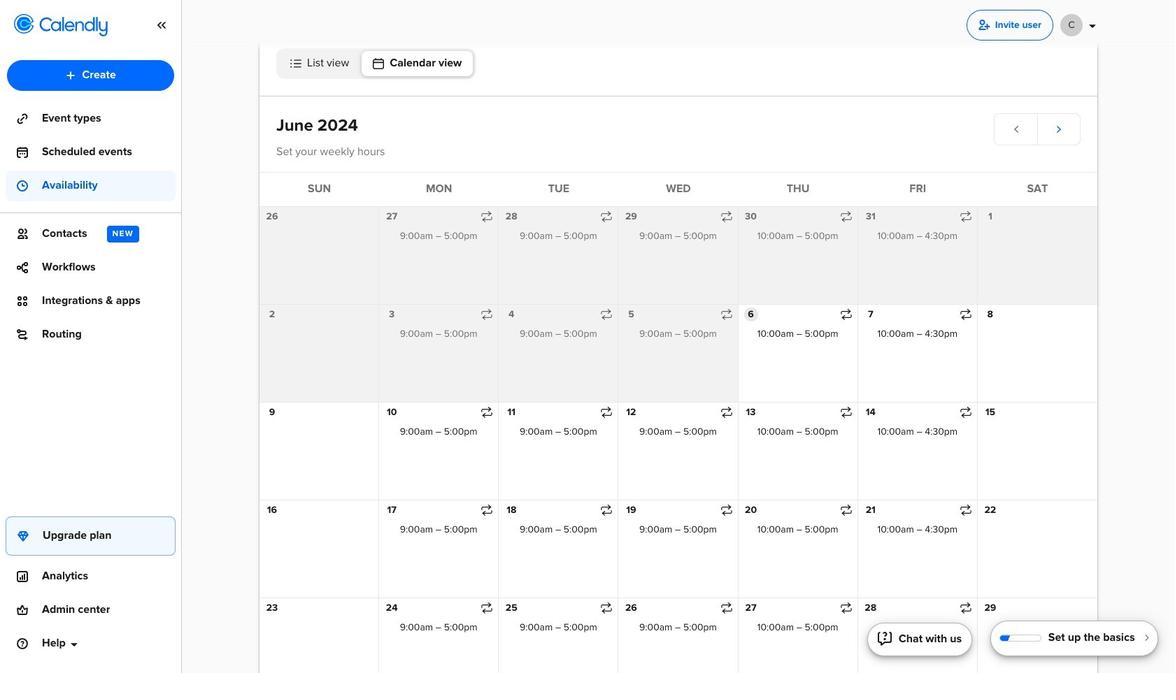 Task type: describe. For each thing, give the bounding box(es) containing it.
calendly image
[[39, 17, 108, 36]]



Task type: vqa. For each thing, say whether or not it's contained in the screenshot.
Set up the basics progress progress bar
no



Task type: locate. For each thing, give the bounding box(es) containing it.
go to previous month image
[[1010, 124, 1022, 135]]

main navigation element
[[0, 0, 182, 674]]



